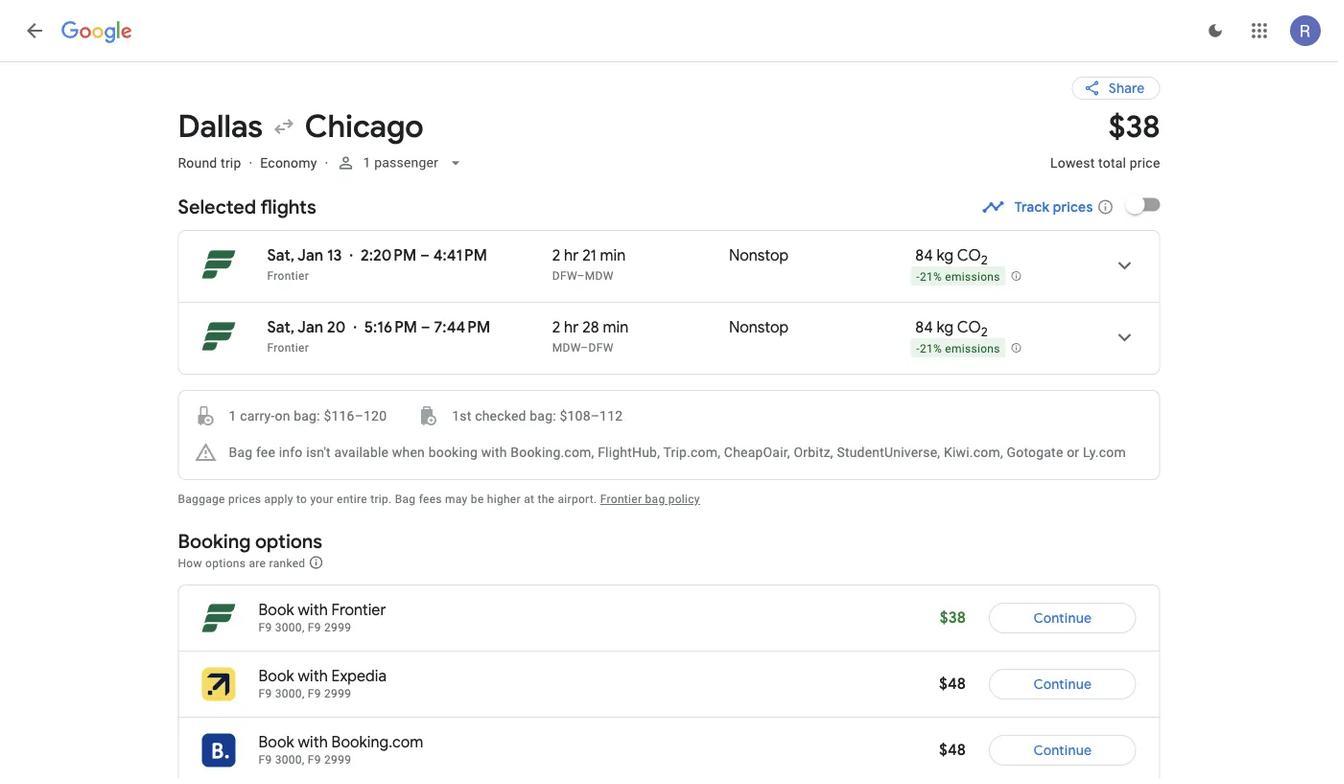 Task type: describe. For each thing, give the bounding box(es) containing it.
book for book with frontier
[[259, 601, 294, 621]]

-21% emissions for 2 hr 28 min
[[916, 342, 1000, 356]]

track prices
[[1015, 199, 1093, 216]]

nonstop for 2 hr 21 min
[[729, 246, 789, 266]]

jan for 13
[[297, 246, 323, 266]]

book for book with booking.com
[[259, 733, 294, 753]]

loading results progress bar
[[0, 61, 1338, 65]]

co for 2 hr 21 min
[[957, 246, 981, 266]]

2999 for frontier
[[324, 622, 351, 635]]

4:41 pm
[[433, 246, 487, 266]]

2 hr 28 min mdw – dfw
[[552, 318, 629, 355]]

when
[[392, 445, 425, 460]]

first checked bag costs between 108 us dollars and 112 us dollars element
[[418, 405, 623, 428]]

fee
[[256, 445, 275, 460]]

trip
[[221, 155, 241, 171]]

cheapoair,
[[724, 445, 790, 460]]

1 carry-on bag: $116–120
[[229, 408, 387, 424]]

– inside 2 hr 21 min dfw – mdw
[[577, 270, 585, 283]]

share
[[1109, 80, 1145, 97]]

2:20 pm
[[361, 246, 416, 266]]

hr for 28
[[564, 318, 579, 338]]

booking
[[178, 530, 251, 554]]

84 for 2 hr 21 min
[[915, 246, 933, 266]]

$38 for $38 lowest total price
[[1109, 107, 1160, 146]]

2 hr 21 min dfw – mdw
[[552, 246, 626, 283]]

emissions for 2 hr 21 min
[[945, 270, 1000, 284]]

options for booking
[[255, 530, 322, 554]]

2:20 pm – 4:41 pm
[[361, 246, 487, 266]]

with for expedia
[[298, 667, 328, 687]]

hr for 21
[[564, 246, 579, 266]]

baggage
[[178, 493, 225, 507]]

continue button for book with expedia
[[989, 662, 1136, 708]]

continue for book with booking.com
[[1034, 743, 1092, 760]]

-21% emissions for 2 hr 21 min
[[916, 270, 1000, 284]]

frontier inside book with frontier f9 3000, f9 2999
[[332, 601, 386, 621]]

options for how
[[205, 557, 246, 570]]

Arrival time: 4:41 PM. text field
[[433, 246, 487, 266]]

frontier bag policy link
[[600, 493, 700, 507]]

total duration 2 hr 21 min. element
[[552, 246, 729, 269]]

how
[[178, 557, 202, 570]]

passenger
[[374, 155, 438, 171]]

1st
[[452, 408, 471, 424]]

1 for 1 carry-on bag: $116–120
[[229, 408, 237, 424]]

your
[[310, 493, 334, 507]]

1  image from the left
[[249, 155, 253, 171]]

0 horizontal spatial bag
[[229, 445, 253, 460]]

total
[[1098, 155, 1126, 171]]

$38 for $38
[[940, 609, 966, 628]]

selected flights
[[178, 195, 316, 219]]

1 passenger
[[363, 155, 438, 171]]

48 US dollars text field
[[939, 741, 966, 761]]

- for 2 hr 21 min
[[916, 270, 920, 284]]

round trip
[[178, 155, 241, 171]]

policy
[[668, 493, 700, 507]]

flight details. return flight on saturday, january 20. leaves chicago midway international airport at 5:16 pm on saturday, january 20 and arrives at dallas/fort worth international airport at 7:44 pm on saturday, january 20. image
[[1102, 315, 1148, 361]]

2 inside 2 hr 28 min mdw – dfw
[[552, 318, 561, 338]]

none text field containing $38
[[1050, 107, 1160, 188]]

$116–120
[[324, 408, 387, 424]]

with for frontier
[[298, 601, 328, 621]]

trip.com,
[[663, 445, 721, 460]]

continue for book with frontier
[[1034, 610, 1092, 627]]

learn more about booking options image
[[309, 555, 324, 571]]

with for booking.com
[[298, 733, 328, 753]]

84 kg co 2 for 2 hr 21 min
[[915, 246, 988, 268]]

3000, for book with expedia
[[275, 688, 305, 701]]

Arrival time: 7:44 PM. text field
[[434, 318, 490, 338]]

change appearance image
[[1192, 8, 1238, 54]]

booking
[[429, 445, 478, 460]]

at
[[524, 493, 535, 507]]

may
[[445, 493, 468, 507]]

round
[[178, 155, 217, 171]]

checked
[[475, 408, 526, 424]]

airport.
[[558, 493, 597, 507]]

higher
[[487, 493, 521, 507]]

21% for 2 hr 28 min
[[920, 342, 942, 356]]

flight numbers f9 3000, f9 2999 text field for expedia
[[259, 688, 351, 701]]

21% for 2 hr 21 min
[[920, 270, 942, 284]]

7:44 pm
[[434, 318, 490, 338]]

ly.com
[[1083, 445, 1126, 460]]

flight numbers f9 3000, f9 2999 text field for booking.com
[[259, 754, 351, 767]]

booking options
[[178, 530, 322, 554]]

book with frontier f9 3000, f9 2999
[[259, 601, 386, 635]]

main content containing dallas
[[178, 61, 1160, 780]]

share button
[[1072, 77, 1160, 100]]

prices for track
[[1053, 199, 1093, 216]]

nonstop flight. element for 2 hr 28 min
[[729, 318, 789, 341]]

how options are ranked
[[178, 557, 309, 570]]

lowest
[[1050, 155, 1095, 171]]

Dallas to Chicago and back text field
[[178, 107, 1027, 146]]

dfw inside 2 hr 28 min mdw – dfw
[[589, 342, 614, 355]]

booking.com,
[[511, 445, 594, 460]]

continue for book with expedia
[[1034, 676, 1092, 694]]

kiwi.com,
[[944, 445, 1003, 460]]

flighthub,
[[598, 445, 660, 460]]

book with expedia f9 3000, f9 2999
[[259, 667, 387, 701]]

nonstop for 2 hr 28 min
[[729, 318, 789, 338]]

1st checked bag: $108–112
[[452, 408, 623, 424]]

2  image from the left
[[325, 155, 328, 171]]

sat, jan 13
[[267, 246, 342, 266]]

Flight numbers F9 3000, F9 2999 text field
[[259, 622, 351, 635]]

be
[[471, 493, 484, 507]]

bag: inside 1 carry-on bag costs between 116 us dollars and 120 us dollars element
[[294, 408, 320, 424]]

1 horizontal spatial bag
[[395, 493, 416, 507]]

20
[[327, 318, 346, 338]]

5:16 pm
[[364, 318, 417, 338]]

jan for 20
[[297, 318, 323, 338]]

selected
[[178, 195, 256, 219]]

total duration 2 hr 28 min. element
[[552, 318, 729, 341]]

frontier left bag
[[600, 493, 642, 507]]



Task type: vqa. For each thing, say whether or not it's contained in the screenshot.
the to inside the  Things to do
no



Task type: locate. For each thing, give the bounding box(es) containing it.
1 -21% emissions from the top
[[916, 270, 1000, 284]]

2 84 from the top
[[915, 318, 933, 338]]

1 vertical spatial 84 kg co 2
[[915, 318, 988, 340]]

1 nonstop from the top
[[729, 246, 789, 266]]

with up f9 3000, f9 2999 text box
[[298, 601, 328, 621]]

learn more about booking options element
[[309, 553, 324, 574]]

2 co from the top
[[957, 318, 981, 338]]

0 vertical spatial dfw
[[552, 270, 577, 283]]

3 continue from the top
[[1034, 743, 1092, 760]]

frontier up f9 3000, f9 2999 text box
[[332, 601, 386, 621]]

min for 2 hr 21 min
[[600, 246, 626, 266]]

21
[[582, 246, 596, 266]]

0 vertical spatial continue
[[1034, 610, 1092, 627]]

0 vertical spatial nonstop flight. element
[[729, 246, 789, 269]]

0 vertical spatial jan
[[297, 246, 323, 266]]

1 carry-on bag costs between 116 us dollars and 120 us dollars element
[[194, 405, 387, 428]]

flight details. departing flight on saturday, january 13. leaves dallas/fort worth international airport at 2:20 pm on saturday, january 13 and arrives at chicago midway international airport at 4:41 pm on saturday, january 13. image
[[1102, 243, 1148, 289]]

book up f9 3000, f9 2999 text box
[[259, 601, 294, 621]]

dfw inside 2 hr 21 min dfw – mdw
[[552, 270, 577, 283]]

– right 5:16 pm text box
[[421, 318, 430, 338]]

studentuniverse,
[[837, 445, 940, 460]]

carry-
[[240, 408, 275, 424]]

1 vertical spatial -21% emissions
[[916, 342, 1000, 356]]

1 21% from the top
[[920, 270, 942, 284]]

bag left 'fee'
[[229, 445, 253, 460]]

0 vertical spatial -
[[916, 270, 920, 284]]

1 continue from the top
[[1034, 610, 1092, 627]]

sat, jan 20
[[267, 318, 346, 338]]

1 vertical spatial co
[[957, 318, 981, 338]]

2 84 kg co 2 from the top
[[915, 318, 988, 340]]

1 down "chicago"
[[363, 155, 371, 171]]

$38 lowest total price
[[1050, 107, 1160, 171]]

0 horizontal spatial prices
[[228, 493, 261, 507]]

continue
[[1034, 610, 1092, 627], [1034, 676, 1092, 694], [1034, 743, 1092, 760]]

$38 inside $38 lowest total price
[[1109, 107, 1160, 146]]

flight numbers f9 3000, f9 2999 text field down expedia
[[259, 688, 351, 701]]

1 vertical spatial nonstop flight. element
[[729, 318, 789, 341]]

book down f9 3000, f9 2999 text box
[[259, 667, 294, 687]]

jan left 20 at the left top of page
[[297, 318, 323, 338]]

with inside book with expedia f9 3000, f9 2999
[[298, 667, 328, 687]]

expedia
[[332, 667, 387, 687]]

Flight numbers F9 3000, F9 2999 text field
[[259, 688, 351, 701], [259, 754, 351, 767]]

hr
[[564, 246, 579, 266], [564, 318, 579, 338]]

list containing sat, jan 13
[[179, 231, 1159, 374]]

0 vertical spatial 3000,
[[275, 622, 305, 635]]

departing flight on saturday, january 13. leaves dallas/fort worth international airport at 2:20 pm on saturday, january 13 and arrives at chicago midway international airport at 4:41 pm on saturday, january 13. element
[[267, 246, 487, 266]]

None text field
[[1050, 107, 1160, 188]]

are
[[249, 557, 266, 570]]

0 vertical spatial $38
[[1109, 107, 1160, 146]]

continue button for book with frontier
[[989, 596, 1136, 642]]

co
[[957, 246, 981, 266], [957, 318, 981, 338]]

$108–112
[[560, 408, 623, 424]]

0 vertical spatial -21% emissions
[[916, 270, 1000, 284]]

1
[[363, 155, 371, 171], [229, 408, 237, 424]]

with
[[481, 445, 507, 460], [298, 601, 328, 621], [298, 667, 328, 687], [298, 733, 328, 753]]

info
[[279, 445, 303, 460]]

book
[[259, 601, 294, 621], [259, 667, 294, 687], [259, 733, 294, 753]]

0 vertical spatial prices
[[1053, 199, 1093, 216]]

3000, inside book with booking.com f9 3000, f9 2999
[[275, 754, 305, 767]]

2 vertical spatial 3000,
[[275, 754, 305, 767]]

chicago
[[305, 107, 424, 146]]

2999 down booking.com
[[324, 754, 351, 767]]

3 3000, from the top
[[275, 754, 305, 767]]

0 horizontal spatial mdw
[[552, 342, 581, 355]]

mdw inside 2 hr 28 min mdw – dfw
[[552, 342, 581, 355]]

0 vertical spatial co
[[957, 246, 981, 266]]

fees
[[419, 493, 442, 507]]

min right 21 on the top left of the page
[[600, 246, 626, 266]]

3 book from the top
[[259, 733, 294, 753]]

2 flight numbers f9 3000, f9 2999 text field from the top
[[259, 754, 351, 767]]

2 vertical spatial 2999
[[324, 754, 351, 767]]

apply
[[264, 493, 293, 507]]

2999 down expedia
[[324, 688, 351, 701]]

sat, down the flights
[[267, 246, 295, 266]]

1 horizontal spatial options
[[255, 530, 322, 554]]

bag right trip.
[[395, 493, 416, 507]]

28
[[582, 318, 599, 338]]

1 vertical spatial continue button
[[989, 662, 1136, 708]]

$48 for booking.com
[[939, 741, 966, 761]]

2 nonstop flight. element from the top
[[729, 318, 789, 341]]

hr inside 2 hr 21 min dfw – mdw
[[564, 246, 579, 266]]

emissions for 2 hr 28 min
[[945, 342, 1000, 356]]

1 inside popup button
[[363, 155, 371, 171]]

sat, for sat, jan 20
[[267, 318, 295, 338]]

1 co from the top
[[957, 246, 981, 266]]

21%
[[920, 270, 942, 284], [920, 342, 942, 356]]

0 vertical spatial sat,
[[267, 246, 295, 266]]

3000, down book with expedia f9 3000, f9 2999
[[275, 754, 305, 767]]

1 $48 from the top
[[939, 675, 966, 695]]

bag
[[229, 445, 253, 460], [395, 493, 416, 507]]

1 vertical spatial continue
[[1034, 676, 1092, 694]]

-
[[916, 270, 920, 284], [916, 342, 920, 356]]

0 vertical spatial 2999
[[324, 622, 351, 635]]

1 emissions from the top
[[945, 270, 1000, 284]]

book inside book with expedia f9 3000, f9 2999
[[259, 667, 294, 687]]

0 horizontal spatial dfw
[[552, 270, 577, 283]]

 image right economy
[[325, 155, 328, 171]]

sat, left 20 at the left top of page
[[267, 318, 295, 338]]

1 84 from the top
[[915, 246, 933, 266]]

0 vertical spatial flight numbers f9 3000, f9 2999 text field
[[259, 688, 351, 701]]

0 horizontal spatial $38
[[940, 609, 966, 628]]

0 vertical spatial kg
[[937, 246, 954, 266]]

1 kg from the top
[[937, 246, 954, 266]]

0 vertical spatial emissions
[[945, 270, 1000, 284]]

1 84 kg co 2 from the top
[[915, 246, 988, 268]]

1 continue button from the top
[[989, 596, 1136, 642]]

2 jan from the top
[[297, 318, 323, 338]]

– down 21 on the top left of the page
[[577, 270, 585, 283]]

0 vertical spatial 84
[[915, 246, 933, 266]]

–
[[420, 246, 430, 266], [577, 270, 585, 283], [421, 318, 430, 338], [581, 342, 589, 355]]

jan
[[297, 246, 323, 266], [297, 318, 323, 338]]

1 vertical spatial $48
[[939, 741, 966, 761]]

2 continue button from the top
[[989, 662, 1136, 708]]

to
[[296, 493, 307, 507]]

1 3000, from the top
[[275, 622, 305, 635]]

84
[[915, 246, 933, 266], [915, 318, 933, 338]]

return flight on saturday, january 20. leaves chicago midway international airport at 5:16 pm on saturday, january 20 and arrives at dallas/fort worth international airport at 7:44 pm on saturday, january 20. element
[[267, 318, 490, 338]]

3000, for book with frontier
[[275, 622, 305, 635]]

track
[[1015, 199, 1050, 216]]

1 vertical spatial jan
[[297, 318, 323, 338]]

gotogate
[[1007, 445, 1063, 460]]

mdw
[[585, 270, 614, 283], [552, 342, 581, 355]]

1 vertical spatial -
[[916, 342, 920, 356]]

1 horizontal spatial dfw
[[589, 342, 614, 355]]

1 bag: from the left
[[294, 408, 320, 424]]

2 kg from the top
[[937, 318, 954, 338]]

options
[[255, 530, 322, 554], [205, 557, 246, 570]]

list
[[179, 231, 1159, 374]]

with inside book with booking.com f9 3000, f9 2999
[[298, 733, 328, 753]]

frontier
[[267, 270, 309, 283], [267, 342, 309, 355], [600, 493, 642, 507], [332, 601, 386, 621]]

dfw
[[552, 270, 577, 283], [589, 342, 614, 355]]

1 for 1 passenger
[[363, 155, 371, 171]]

2 $48 from the top
[[939, 741, 966, 761]]

hr left 28
[[564, 318, 579, 338]]

38 us dollars element
[[1109, 107, 1160, 146]]

1 vertical spatial hr
[[564, 318, 579, 338]]

$48 down 48 us dollars text box
[[939, 741, 966, 761]]

options up the ranked
[[255, 530, 322, 554]]

0 horizontal spatial  image
[[249, 155, 253, 171]]

2 inside 2 hr 21 min dfw – mdw
[[552, 246, 561, 266]]

$38 up price
[[1109, 107, 1160, 146]]

1 vertical spatial options
[[205, 557, 246, 570]]

2 bag: from the left
[[530, 408, 556, 424]]

isn't
[[306, 445, 331, 460]]

2999
[[324, 622, 351, 635], [324, 688, 351, 701], [324, 754, 351, 767]]

bag fee info isn't available when booking with booking.com, flighthub, trip.com, cheapoair, orbitz, studentuniverse, kiwi.com, gotogate or ly.com
[[229, 445, 1126, 460]]

1 vertical spatial min
[[603, 318, 629, 338]]

0 vertical spatial book
[[259, 601, 294, 621]]

$48
[[939, 675, 966, 695], [939, 741, 966, 761]]

frontier down sat, jan 13
[[267, 270, 309, 283]]

entire
[[337, 493, 367, 507]]

with inside book with frontier f9 3000, f9 2999
[[298, 601, 328, 621]]

 image right trip
[[249, 155, 253, 171]]

bag: right the on on the bottom left of the page
[[294, 408, 320, 424]]

38 US dollars text field
[[940, 609, 966, 628]]

book for book with expedia
[[259, 667, 294, 687]]

1 sat, from the top
[[267, 246, 295, 266]]

1 vertical spatial sat,
[[267, 318, 295, 338]]

1 vertical spatial dfw
[[589, 342, 614, 355]]

dfw down 28
[[589, 342, 614, 355]]

kg for 2 hr 21 min
[[937, 246, 954, 266]]

book with booking.com f9 3000, f9 2999
[[259, 733, 423, 767]]

frontier down the sat, jan 20 on the left
[[267, 342, 309, 355]]

0 vertical spatial min
[[600, 246, 626, 266]]

ranked
[[269, 557, 305, 570]]

3000, inside book with frontier f9 3000, f9 2999
[[275, 622, 305, 635]]

2 book from the top
[[259, 667, 294, 687]]

0 vertical spatial options
[[255, 530, 322, 554]]

3000, for book with booking.com
[[275, 754, 305, 767]]

1 vertical spatial 21%
[[920, 342, 942, 356]]

1 vertical spatial $38
[[940, 609, 966, 628]]

$38 up 48 us dollars text box
[[940, 609, 966, 628]]

baggage prices apply to your entire trip.  bag fees may be higher at the airport. frontier bag policy
[[178, 493, 700, 507]]

2 - from the top
[[916, 342, 920, 356]]

3 2999 from the top
[[324, 754, 351, 767]]

continue button for book with booking.com
[[989, 728, 1136, 774]]

dfw up 2 hr 28 min mdw – dfw
[[552, 270, 577, 283]]

min right 28
[[603, 318, 629, 338]]

prices for baggage
[[228, 493, 261, 507]]

sat, for sat, jan 13
[[267, 246, 295, 266]]

mdw up $108–112
[[552, 342, 581, 355]]

booking.com
[[332, 733, 423, 753]]

with down checked
[[481, 445, 507, 460]]

1 vertical spatial emissions
[[945, 342, 1000, 356]]

or
[[1067, 445, 1080, 460]]

mdw inside 2 hr 21 min dfw – mdw
[[585, 270, 614, 283]]

1 jan from the top
[[297, 246, 323, 266]]

2999 for booking.com
[[324, 754, 351, 767]]

kg for 2 hr 28 min
[[937, 318, 954, 338]]

mdw down 21 on the top left of the page
[[585, 270, 614, 283]]

1 horizontal spatial $38
[[1109, 107, 1160, 146]]

2999 inside book with expedia f9 3000, f9 2999
[[324, 688, 351, 701]]

with left expedia
[[298, 667, 328, 687]]

0 vertical spatial $48
[[939, 675, 966, 695]]

0 vertical spatial hr
[[564, 246, 579, 266]]

2 3000, from the top
[[275, 688, 305, 701]]

Departure time: 2:20 PM. text field
[[361, 246, 416, 266]]

nonstop flight. element for 2 hr 21 min
[[729, 246, 789, 269]]

learn more about tracked prices image
[[1097, 199, 1114, 216]]

min inside 2 hr 28 min mdw – dfw
[[603, 318, 629, 338]]

0 vertical spatial bag
[[229, 445, 253, 460]]

flights
[[260, 195, 316, 219]]

1 vertical spatial bag
[[395, 493, 416, 507]]

2 21% from the top
[[920, 342, 942, 356]]

2 vertical spatial continue
[[1034, 743, 1092, 760]]

list inside main content
[[179, 231, 1159, 374]]

1 vertical spatial 1
[[229, 408, 237, 424]]

2 vertical spatial book
[[259, 733, 294, 753]]

0 vertical spatial mdw
[[585, 270, 614, 283]]

2999 up expedia
[[324, 622, 351, 635]]

bag:
[[294, 408, 320, 424], [530, 408, 556, 424]]

1 vertical spatial 3000,
[[275, 688, 305, 701]]

13
[[327, 246, 342, 266]]

2 2999 from the top
[[324, 688, 351, 701]]

1 left carry-
[[229, 408, 237, 424]]

nonstop flight. element
[[729, 246, 789, 269], [729, 318, 789, 341]]

go back image
[[23, 19, 46, 42]]

– inside 2 hr 28 min mdw – dfw
[[581, 342, 589, 355]]

0 vertical spatial continue button
[[989, 596, 1136, 642]]

available
[[334, 445, 389, 460]]

hr left 21 on the top left of the page
[[564, 246, 579, 266]]

– left arrival time: 4:41 pm. text box
[[420, 246, 430, 266]]

1 vertical spatial 84
[[915, 318, 933, 338]]

– down 28
[[581, 342, 589, 355]]

hr inside 2 hr 28 min mdw – dfw
[[564, 318, 579, 338]]

2 sat, from the top
[[267, 318, 295, 338]]

2 hr from the top
[[564, 318, 579, 338]]

1 hr from the top
[[564, 246, 579, 266]]

1 vertical spatial kg
[[937, 318, 954, 338]]

book down book with expedia f9 3000, f9 2999
[[259, 733, 294, 753]]

$48 up $48 text field
[[939, 675, 966, 695]]

$38
[[1109, 107, 1160, 146], [940, 609, 966, 628]]

3000, down f9 3000, f9 2999 text box
[[275, 688, 305, 701]]

book inside book with booking.com f9 3000, f9 2999
[[259, 733, 294, 753]]

main content
[[178, 61, 1160, 780]]

min inside 2 hr 21 min dfw – mdw
[[600, 246, 626, 266]]

2 vertical spatial continue button
[[989, 728, 1136, 774]]

1 vertical spatial nonstop
[[729, 318, 789, 338]]

bag
[[645, 493, 665, 507]]

options down booking
[[205, 557, 246, 570]]

- for 2 hr 28 min
[[916, 342, 920, 356]]

1 2999 from the top
[[324, 622, 351, 635]]

1 vertical spatial prices
[[228, 493, 261, 507]]

84 for 2 hr 28 min
[[915, 318, 933, 338]]

1 book from the top
[[259, 601, 294, 621]]

0 vertical spatial 84 kg co 2
[[915, 246, 988, 268]]

bag: inside first checked bag costs between 108 us dollars and 112 us dollars element
[[530, 408, 556, 424]]

48 US dollars text field
[[939, 675, 966, 695]]

2999 for expedia
[[324, 688, 351, 701]]

1 - from the top
[[916, 270, 920, 284]]

3000, inside book with expedia f9 3000, f9 2999
[[275, 688, 305, 701]]

3 continue button from the top
[[989, 728, 1136, 774]]

-21% emissions
[[916, 270, 1000, 284], [916, 342, 1000, 356]]

prices left apply
[[228, 493, 261, 507]]

0 vertical spatial 1
[[363, 155, 371, 171]]

0 vertical spatial 21%
[[920, 270, 942, 284]]

min
[[600, 246, 626, 266], [603, 318, 629, 338]]

 image
[[249, 155, 253, 171], [325, 155, 328, 171]]

1 horizontal spatial 1
[[363, 155, 371, 171]]

trip.
[[370, 493, 392, 507]]

1 vertical spatial flight numbers f9 3000, f9 2999 text field
[[259, 754, 351, 767]]

0 vertical spatial nonstop
[[729, 246, 789, 266]]

2 emissions from the top
[[945, 342, 1000, 356]]

with down book with expedia f9 3000, f9 2999
[[298, 733, 328, 753]]

economy
[[260, 155, 317, 171]]

5:16 pm – 7:44 pm
[[364, 318, 490, 338]]

84 kg co 2 for 2 hr 28 min
[[915, 318, 988, 340]]

1 nonstop flight. element from the top
[[729, 246, 789, 269]]

continue button
[[989, 596, 1136, 642], [989, 662, 1136, 708], [989, 728, 1136, 774]]

2 nonstop from the top
[[729, 318, 789, 338]]

1 horizontal spatial  image
[[325, 155, 328, 171]]

0 horizontal spatial bag:
[[294, 408, 320, 424]]

3000, up book with expedia f9 3000, f9 2999
[[275, 622, 305, 635]]

1 vertical spatial 2999
[[324, 688, 351, 701]]

1 horizontal spatial prices
[[1053, 199, 1093, 216]]

1 horizontal spatial bag:
[[530, 408, 556, 424]]

co for 2 hr 28 min
[[957, 318, 981, 338]]

the
[[538, 493, 555, 507]]

2 -21% emissions from the top
[[916, 342, 1000, 356]]

Departure time: 5:16 PM. text field
[[364, 318, 417, 338]]

1 horizontal spatial mdw
[[585, 270, 614, 283]]

price
[[1130, 155, 1160, 171]]

$48 for expedia
[[939, 675, 966, 695]]

prices left the 'learn more about tracked prices' image
[[1053, 199, 1093, 216]]

0 horizontal spatial 1
[[229, 408, 237, 424]]

0 horizontal spatial options
[[205, 557, 246, 570]]

1 vertical spatial mdw
[[552, 342, 581, 355]]

2999 inside book with booking.com f9 3000, f9 2999
[[324, 754, 351, 767]]

1 flight numbers f9 3000, f9 2999 text field from the top
[[259, 688, 351, 701]]

2999 inside book with frontier f9 3000, f9 2999
[[324, 622, 351, 635]]

min for 2 hr 28 min
[[603, 318, 629, 338]]

jan left 13
[[297, 246, 323, 266]]

1 vertical spatial book
[[259, 667, 294, 687]]

2 continue from the top
[[1034, 676, 1092, 694]]

1 passenger button
[[328, 140, 473, 186]]

dallas
[[178, 107, 263, 146]]

orbitz,
[[794, 445, 833, 460]]

on
[[275, 408, 290, 424]]

flight numbers f9 3000, f9 2999 text field down booking.com
[[259, 754, 351, 767]]

bag: up booking.com,
[[530, 408, 556, 424]]

book inside book with frontier f9 3000, f9 2999
[[259, 601, 294, 621]]

sat,
[[267, 246, 295, 266], [267, 318, 295, 338]]



